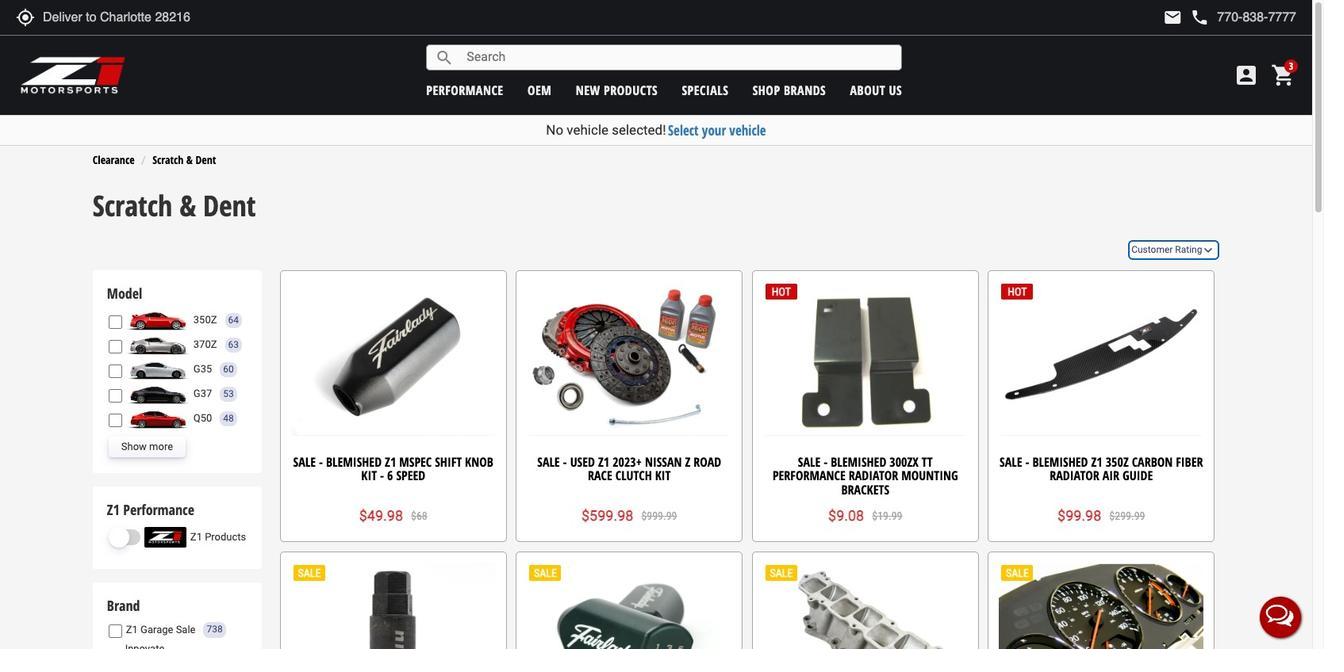 Task type: locate. For each thing, give the bounding box(es) containing it.
select
[[668, 121, 699, 140]]

1 horizontal spatial kit
[[655, 468, 671, 485]]

None checkbox
[[109, 340, 122, 354], [109, 365, 122, 378], [109, 389, 122, 403], [109, 340, 122, 354], [109, 365, 122, 378], [109, 389, 122, 403]]

0 horizontal spatial blemished
[[326, 454, 382, 471]]

1 kit from the left
[[361, 468, 377, 485]]

z1 performance
[[107, 500, 194, 519]]

1 vertical spatial dent
[[203, 187, 256, 226]]

brands
[[784, 81, 826, 99]]

& down scratch & dent link at top
[[179, 187, 196, 226]]

no
[[546, 122, 564, 138]]

z1 inside sale - blemished z1 350z carbon fiber radiator air guide
[[1091, 454, 1103, 471]]

performance down more
[[123, 500, 194, 519]]

scratch & dent down scratch & dent link at top
[[93, 187, 256, 226]]

speed
[[396, 468, 426, 485]]

0 horizontal spatial radiator
[[849, 468, 898, 485]]

- inside sale - blemished z1 350z carbon fiber radiator air guide
[[1026, 454, 1030, 471]]

oem
[[528, 81, 552, 99]]

sale inside sale - blemished 300zx tt performance radiator mounting brackets
[[798, 454, 821, 471]]

0 vertical spatial 350z
[[193, 314, 217, 326]]

sale - blemished z1 mspec shift knob kit - 6 speed
[[293, 454, 493, 485]]

0 horizontal spatial 350z
[[193, 314, 217, 326]]

model
[[107, 284, 142, 303]]

performance up "$9.08"
[[773, 468, 846, 485]]

blemished up brackets
[[831, 454, 887, 471]]

specials
[[682, 81, 729, 99]]

kit left 6 at the left of page
[[361, 468, 377, 485]]

2 sale from the left
[[537, 454, 560, 471]]

blemished for radiator
[[1033, 454, 1088, 471]]

1 vertical spatial performance
[[123, 500, 194, 519]]

scratch & dent right clearance link
[[153, 153, 216, 168]]

350z left carbon
[[1106, 454, 1129, 471]]

z1 right used
[[598, 454, 610, 471]]

3 sale from the left
[[798, 454, 821, 471]]

sale - used z1 2023+ nissan z road race clutch kit
[[537, 454, 721, 485]]

4 sale from the left
[[1000, 454, 1022, 471]]

sale - blemished 300zx tt performance radiator mounting brackets
[[773, 454, 958, 499]]

48
[[223, 413, 234, 424]]

2 blemished from the left
[[831, 454, 887, 471]]

shopping_cart
[[1271, 63, 1297, 88]]

sale for sale - blemished 300zx tt performance radiator mounting brackets
[[798, 454, 821, 471]]

race
[[588, 468, 612, 485]]

kit left z
[[655, 468, 671, 485]]

sale
[[293, 454, 316, 471], [537, 454, 560, 471], [798, 454, 821, 471], [1000, 454, 1022, 471]]

clearance link
[[93, 153, 135, 168]]

63
[[228, 339, 239, 350]]

specials link
[[682, 81, 729, 99]]

z1 left speed
[[385, 454, 396, 471]]

performance
[[773, 468, 846, 485], [123, 500, 194, 519]]

blemished left air
[[1033, 454, 1088, 471]]

performance inside sale - blemished 300zx tt performance radiator mounting brackets
[[773, 468, 846, 485]]

1 radiator from the left
[[849, 468, 898, 485]]

blemished left 6 at the left of page
[[326, 454, 382, 471]]

2023+
[[613, 454, 642, 471]]

q50
[[193, 413, 212, 424]]

nissan
[[645, 454, 682, 471]]

z1 down show more "button"
[[107, 500, 120, 519]]

products
[[205, 532, 246, 544]]

blemished inside sale - blemished z1 mspec shift knob kit - 6 speed
[[326, 454, 382, 471]]

0 horizontal spatial performance
[[123, 500, 194, 519]]

None checkbox
[[109, 316, 122, 329], [109, 414, 122, 427], [109, 626, 122, 639], [109, 316, 122, 329], [109, 414, 122, 427], [109, 626, 122, 639]]

60
[[223, 364, 234, 375]]

account_box
[[1234, 63, 1259, 88]]

shop
[[753, 81, 780, 99]]

2 kit from the left
[[655, 468, 671, 485]]

shop brands
[[753, 81, 826, 99]]

z1 motorsports logo image
[[20, 56, 127, 95]]

z1 garage sale
[[126, 624, 196, 636]]

- inside sale - blemished 300zx tt performance radiator mounting brackets
[[824, 454, 828, 471]]

sale - blemished z1 350z carbon fiber radiator air guide
[[1000, 454, 1203, 485]]

$99.98 $299.99
[[1058, 508, 1145, 525]]

sale inside sale - blemished z1 mspec shift knob kit - 6 speed
[[293, 454, 316, 471]]

$49.98 $68
[[359, 508, 428, 525]]

738
[[207, 625, 223, 636]]

1 horizontal spatial performance
[[773, 468, 846, 485]]

show more button
[[109, 437, 186, 458]]

vehicle right your
[[729, 121, 766, 140]]

350z up 370z
[[193, 314, 217, 326]]

sale for sale - blemished z1 350z carbon fiber radiator air guide
[[1000, 454, 1022, 471]]

z1 inside sale - blemished z1 mspec shift knob kit - 6 speed
[[385, 454, 396, 471]]

1 blemished from the left
[[326, 454, 382, 471]]

0 horizontal spatial vehicle
[[567, 122, 609, 138]]

z1 left air
[[1091, 454, 1103, 471]]

- inside the sale - used z1 2023+ nissan z road race clutch kit
[[563, 454, 567, 471]]

300zx
[[890, 454, 919, 471]]

infiniti g35 coupe sedan v35 v36 skyline 2003 2004 2005 2006 2007 2008 3.5l vq35de revup rev up vq35hr z1 motorsports image
[[126, 360, 190, 380]]

sale inside sale - blemished z1 350z carbon fiber radiator air guide
[[1000, 454, 1022, 471]]

scratch & dent
[[153, 153, 216, 168], [93, 187, 256, 226]]

sale for sale - blemished z1 mspec shift knob kit - 6 speed
[[293, 454, 316, 471]]

& right clearance link
[[186, 153, 193, 168]]

mounting
[[902, 468, 958, 485]]

1 horizontal spatial radiator
[[1050, 468, 1100, 485]]

2 horizontal spatial blemished
[[1033, 454, 1088, 471]]

vehicle
[[729, 121, 766, 140], [567, 122, 609, 138]]

z1
[[385, 454, 396, 471], [598, 454, 610, 471], [1091, 454, 1103, 471], [107, 500, 120, 519], [190, 532, 202, 544], [126, 624, 138, 636]]

1 vertical spatial scratch & dent
[[93, 187, 256, 226]]

selected!
[[612, 122, 666, 138]]

scratch down clearance
[[93, 187, 172, 226]]

performance link
[[426, 81, 504, 99]]

g37
[[193, 388, 212, 400]]

1 sale from the left
[[293, 454, 316, 471]]

3 blemished from the left
[[1033, 454, 1088, 471]]

sale inside the sale - used z1 2023+ nissan z road race clutch kit
[[537, 454, 560, 471]]

2 radiator from the left
[[1050, 468, 1100, 485]]

nissan 370z z34 2009 2010 2011 2012 2013 2014 2015 2016 2017 2018 2019 3.7l vq37vhr vhr nismo z1 motorsports image
[[126, 335, 190, 356]]

scratch & dent link
[[153, 153, 216, 168]]

blemished inside sale - blemished z1 350z carbon fiber radiator air guide
[[1033, 454, 1088, 471]]

1 horizontal spatial 350z
[[1106, 454, 1129, 471]]

air
[[1103, 468, 1120, 485]]

1 horizontal spatial blemished
[[831, 454, 887, 471]]

brand
[[107, 596, 140, 616]]

- for sale - blemished z1 mspec shift knob kit - 6 speed
[[319, 454, 323, 471]]

350z
[[193, 314, 217, 326], [1106, 454, 1129, 471]]

0 vertical spatial &
[[186, 153, 193, 168]]

350z inside sale - blemished z1 350z carbon fiber radiator air guide
[[1106, 454, 1129, 471]]

phone link
[[1191, 8, 1297, 27]]

sale
[[176, 624, 196, 636]]

phone
[[1191, 8, 1210, 27]]

mail link
[[1164, 8, 1183, 27]]

radiator left air
[[1050, 468, 1100, 485]]

0 vertical spatial performance
[[773, 468, 846, 485]]

blemished for mounting
[[831, 454, 887, 471]]

nissan 350z z33 2003 2004 2005 2006 2007 2008 2009 vq35de 3.5l revup rev up vq35hr nismo z1 motorsports image
[[126, 310, 190, 331]]

new
[[576, 81, 600, 99]]

$19.99
[[872, 511, 903, 523]]

vehicle right no
[[567, 122, 609, 138]]

clearance
[[93, 153, 135, 168]]

radiator up $9.08 $19.99
[[849, 468, 898, 485]]

blemished
[[326, 454, 382, 471], [831, 454, 887, 471], [1033, 454, 1088, 471]]

blemished inside sale - blemished 300zx tt performance radiator mounting brackets
[[831, 454, 887, 471]]

0 horizontal spatial kit
[[361, 468, 377, 485]]

1 vertical spatial 350z
[[1106, 454, 1129, 471]]

knob
[[465, 454, 493, 471]]

show
[[121, 441, 147, 453]]

scratch right clearance link
[[153, 153, 184, 168]]

infiniti g37 coupe sedan convertible v36 cv36 hv36 skyline 2008 2009 2010 2011 2012 2013 3.7l vq37vhr z1 motorsports image
[[126, 384, 190, 405]]



Task type: describe. For each thing, give the bounding box(es) containing it.
search
[[435, 48, 454, 67]]

g35
[[193, 363, 212, 375]]

road
[[694, 454, 721, 471]]

select your vehicle link
[[668, 121, 766, 140]]

carbon
[[1132, 454, 1173, 471]]

mail
[[1164, 8, 1183, 27]]

Search search field
[[454, 45, 902, 70]]

more
[[149, 441, 173, 453]]

brackets
[[842, 481, 890, 499]]

about us link
[[850, 81, 902, 99]]

$9.08
[[828, 508, 864, 525]]

53
[[223, 388, 234, 400]]

1 vertical spatial &
[[179, 187, 196, 226]]

$68
[[411, 511, 428, 523]]

my_location
[[16, 8, 35, 27]]

shop brands link
[[753, 81, 826, 99]]

z1 products
[[190, 532, 246, 544]]

$599.98
[[582, 508, 634, 525]]

tt
[[922, 454, 933, 471]]

fiber
[[1176, 454, 1203, 471]]

blemished for kit
[[326, 454, 382, 471]]

z1 left garage
[[126, 624, 138, 636]]

shopping_cart link
[[1267, 63, 1297, 88]]

0 vertical spatial dent
[[196, 153, 216, 168]]

z1 inside the sale - used z1 2023+ nissan z road race clutch kit
[[598, 454, 610, 471]]

- for sale - blemished 300zx tt performance radiator mounting brackets
[[824, 454, 828, 471]]

mail phone
[[1164, 8, 1210, 27]]

shift
[[435, 454, 462, 471]]

$99.98
[[1058, 508, 1102, 525]]

no vehicle selected! select your vehicle
[[546, 121, 766, 140]]

account_box link
[[1230, 63, 1263, 88]]

$599.98 $999.99
[[582, 508, 677, 525]]

vehicle inside no vehicle selected! select your vehicle
[[567, 122, 609, 138]]

6
[[387, 468, 393, 485]]

show more
[[121, 441, 173, 453]]

products
[[604, 81, 658, 99]]

guide
[[1123, 468, 1153, 485]]

kit inside sale - blemished z1 mspec shift knob kit - 6 speed
[[361, 468, 377, 485]]

oem link
[[528, 81, 552, 99]]

clutch
[[616, 468, 652, 485]]

your
[[702, 121, 726, 140]]

0 vertical spatial scratch & dent
[[153, 153, 216, 168]]

mspec
[[399, 454, 432, 471]]

new products
[[576, 81, 658, 99]]

$9.08 $19.99
[[828, 508, 903, 525]]

kit inside the sale - used z1 2023+ nissan z road race clutch kit
[[655, 468, 671, 485]]

370z
[[193, 339, 217, 351]]

about
[[850, 81, 886, 99]]

about us
[[850, 81, 902, 99]]

z
[[685, 454, 691, 471]]

0 vertical spatial scratch
[[153, 153, 184, 168]]

us
[[889, 81, 902, 99]]

$49.98
[[359, 508, 403, 525]]

$999.99
[[641, 511, 677, 523]]

garage
[[141, 624, 173, 636]]

1 vertical spatial scratch
[[93, 187, 172, 226]]

radiator inside sale - blemished z1 350z carbon fiber radiator air guide
[[1050, 468, 1100, 485]]

- for sale - blemished z1 350z carbon fiber radiator air guide
[[1026, 454, 1030, 471]]

radiator inside sale - blemished 300zx tt performance radiator mounting brackets
[[849, 468, 898, 485]]

infiniti q50 sedan hybrid v37 2014 2015 2016 2017 2018 2019 2020 vq37vhr 2.0t 3.0t 3.7l red sport redsport vr30ddtt z1 motorsports image
[[126, 409, 190, 429]]

used
[[570, 454, 595, 471]]

sale for sale - used z1 2023+ nissan z road race clutch kit
[[537, 454, 560, 471]]

new products link
[[576, 81, 658, 99]]

- for sale - used z1 2023+ nissan z road race clutch kit
[[563, 454, 567, 471]]

performance
[[426, 81, 504, 99]]

64
[[228, 315, 239, 326]]

1 horizontal spatial vehicle
[[729, 121, 766, 140]]

$299.99
[[1110, 511, 1145, 523]]

z1 left products on the bottom left
[[190, 532, 202, 544]]



Task type: vqa. For each thing, say whether or not it's contained in the screenshot.
'star'
no



